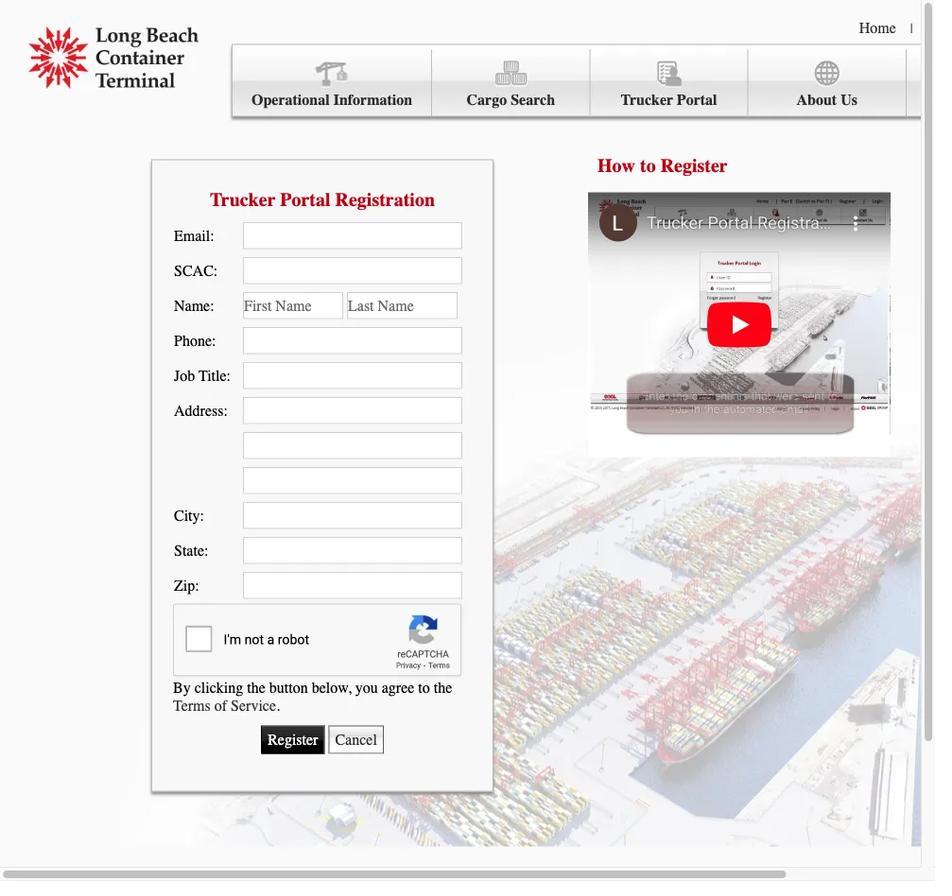 Task type: vqa. For each thing, say whether or not it's contained in the screenshot.
21st
no



Task type: describe. For each thing, give the bounding box(es) containing it.
trucker for trucker portal registration
[[210, 189, 276, 210]]

phone
[[174, 332, 212, 349]]

trucker for trucker portal
[[621, 91, 673, 109]]

: right job
[[227, 367, 231, 384]]

: for state :
[[204, 542, 208, 559]]

name
[[174, 297, 210, 314]]

terms
[[173, 697, 211, 715]]

search
[[511, 91, 555, 109]]

Phone text field
[[243, 327, 462, 354]]

trucker portal
[[621, 91, 717, 109]]

1 horizontal spatial to
[[640, 155, 656, 176]]

.
[[276, 697, 280, 715]]

cancel
[[335, 731, 377, 749]]

service
[[231, 697, 276, 715]]

state
[[174, 542, 204, 559]]

: for address :
[[224, 402, 228, 419]]

cargo search
[[467, 91, 555, 109]]

below,
[[312, 680, 352, 697]]

trucker portal registration
[[210, 189, 435, 210]]

terms of service link
[[173, 697, 276, 715]]

: for email :
[[210, 227, 214, 244]]

city :
[[174, 507, 204, 524]]

Name text field
[[243, 292, 343, 319]]

registration
[[335, 189, 435, 210]]

how
[[598, 155, 636, 176]]

job title :
[[174, 367, 231, 384]]

by
[[173, 680, 191, 697]]

phone :
[[174, 332, 216, 349]]

: for scac :
[[214, 262, 218, 279]]

about us
[[797, 91, 858, 109]]

Last Name text field
[[347, 292, 458, 319]]

operational information
[[252, 91, 413, 109]]

zip
[[174, 577, 195, 594]]

of
[[214, 697, 227, 715]]

SCAC text field
[[243, 257, 462, 284]]

title
[[199, 367, 227, 384]]

State text field
[[243, 537, 462, 564]]

Email text field
[[243, 222, 462, 249]]

City text field
[[243, 502, 462, 529]]

portal for trucker portal
[[677, 91, 717, 109]]

operational information link
[[233, 50, 432, 117]]

city
[[174, 507, 200, 524]]

us
[[841, 91, 858, 109]]

home link
[[859, 19, 896, 36]]

: for name :
[[210, 297, 214, 314]]

: for city :
[[200, 507, 204, 524]]

cancel button
[[329, 726, 384, 754]]



Task type: locate. For each thing, give the bounding box(es) containing it.
0 vertical spatial portal
[[677, 91, 717, 109]]

: down scac :
[[210, 297, 214, 314]]

operational
[[252, 91, 330, 109]]

: down city :
[[204, 542, 208, 559]]

cargo
[[467, 91, 507, 109]]

trucker inside menu bar
[[621, 91, 673, 109]]

: up scac :
[[210, 227, 214, 244]]

job
[[174, 367, 195, 384]]

Zip text field
[[243, 572, 462, 599]]

register
[[661, 155, 728, 176]]

home
[[859, 19, 896, 36]]

menu bar
[[232, 44, 935, 117]]

scac :
[[174, 262, 218, 279]]

0 horizontal spatial portal
[[280, 189, 331, 210]]

: up state :
[[200, 507, 204, 524]]

name :
[[174, 297, 214, 314]]

to
[[640, 155, 656, 176], [418, 680, 430, 697]]

cargo search link
[[432, 50, 591, 117]]

1 vertical spatial portal
[[280, 189, 331, 210]]

|
[[911, 21, 913, 36]]

1 the from the left
[[247, 680, 266, 697]]

: up title
[[212, 332, 216, 349]]

about us link
[[749, 50, 907, 117]]

address
[[174, 402, 224, 419]]

2 the from the left
[[434, 680, 452, 697]]

email
[[174, 227, 210, 244]]

zip :
[[174, 577, 199, 594]]

trucker
[[621, 91, 673, 109], [210, 189, 276, 210]]

: for zip :
[[195, 577, 199, 594]]

you
[[355, 680, 378, 697]]

: down title
[[224, 402, 228, 419]]

None text field
[[243, 467, 462, 494]]

the
[[247, 680, 266, 697], [434, 680, 452, 697]]

menu bar containing operational information
[[232, 44, 935, 117]]

1 horizontal spatial portal
[[677, 91, 717, 109]]

1 horizontal spatial the
[[434, 680, 452, 697]]

the left .
[[247, 680, 266, 697]]

address :
[[174, 402, 228, 419]]

the right agree
[[434, 680, 452, 697]]

1 horizontal spatial trucker
[[621, 91, 673, 109]]

Address text field
[[243, 397, 462, 424]]

portal up register on the top
[[677, 91, 717, 109]]

Job Title text field
[[243, 362, 462, 389]]

information
[[334, 91, 413, 109]]

0 horizontal spatial trucker
[[210, 189, 276, 210]]

: down state :
[[195, 577, 199, 594]]

trucker up email :
[[210, 189, 276, 210]]

0 vertical spatial to
[[640, 155, 656, 176]]

scac
[[174, 262, 214, 279]]

portal for trucker portal registration
[[280, 189, 331, 210]]

:
[[210, 227, 214, 244], [214, 262, 218, 279], [210, 297, 214, 314], [212, 332, 216, 349], [227, 367, 231, 384], [224, 402, 228, 419], [200, 507, 204, 524], [204, 542, 208, 559], [195, 577, 199, 594]]

1 vertical spatial to
[[418, 680, 430, 697]]

None text field
[[243, 432, 462, 459]]

trucker portal link
[[591, 50, 749, 117]]

to right how on the top right of the page
[[640, 155, 656, 176]]

0 horizontal spatial to
[[418, 680, 430, 697]]

portal
[[677, 91, 717, 109], [280, 189, 331, 210]]

by clicking the button below, you agree to the terms of service .
[[173, 680, 452, 715]]

clicking
[[195, 680, 243, 697]]

0 vertical spatial trucker
[[621, 91, 673, 109]]

button
[[269, 680, 308, 697]]

about
[[797, 91, 837, 109]]

0 horizontal spatial the
[[247, 680, 266, 697]]

to right agree
[[418, 680, 430, 697]]

how to register
[[598, 155, 728, 176]]

: down email :
[[214, 262, 218, 279]]

agree
[[382, 680, 415, 697]]

trucker up how to register
[[621, 91, 673, 109]]

state :
[[174, 542, 208, 559]]

email :
[[174, 227, 214, 244]]

None submit
[[261, 726, 325, 754]]

1 vertical spatial trucker
[[210, 189, 276, 210]]

to inside by clicking the button below, you agree to the terms of service .
[[418, 680, 430, 697]]

: for phone :
[[212, 332, 216, 349]]

portal up "email" text box
[[280, 189, 331, 210]]



